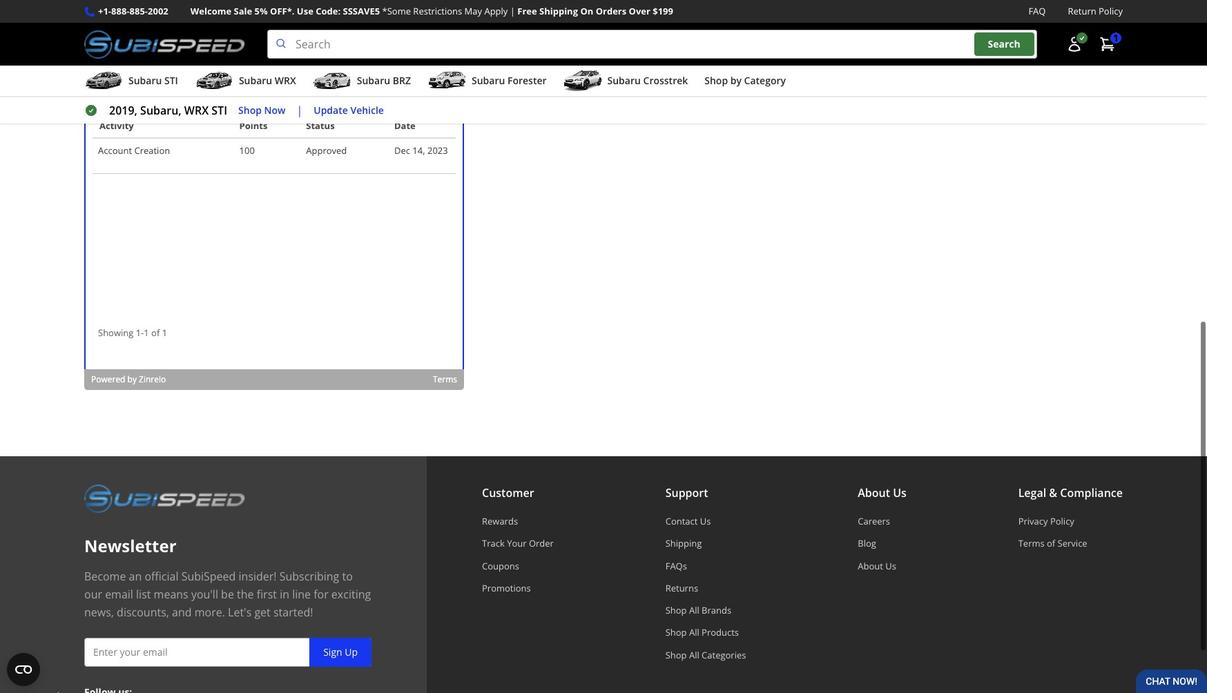 Task type: describe. For each thing, give the bounding box(es) containing it.
forester
[[508, 74, 547, 87]]

terms
[[1019, 538, 1045, 550]]

legal
[[1019, 486, 1047, 501]]

shop all categories link
[[666, 649, 747, 662]]

brz
[[393, 74, 411, 87]]

up
[[345, 646, 358, 659]]

2 subispeed logo image from the top
[[84, 484, 245, 514]]

welcome sale 5% off*. use code: sssave5 *some restrictions may apply | free shipping on orders over $199
[[191, 5, 674, 17]]

faq link
[[1029, 4, 1047, 19]]

category
[[745, 74, 786, 87]]

be
[[221, 587, 234, 603]]

become an official subispeed insider! subscribing to our email list means you'll be the first in line for exciting news, discounts, and more. let's get started!
[[84, 569, 371, 621]]

an
[[129, 569, 142, 585]]

contact us
[[666, 516, 711, 528]]

to
[[342, 569, 353, 585]]

subaru for subaru crosstrek
[[608, 74, 641, 87]]

a subaru brz thumbnail image image
[[313, 71, 352, 91]]

policy for privacy policy
[[1051, 516, 1075, 528]]

promotions
[[482, 582, 531, 595]]

legal & compliance
[[1019, 486, 1124, 501]]

shop by category
[[705, 74, 786, 87]]

email
[[105, 587, 133, 603]]

returns
[[666, 582, 699, 595]]

terms of service link
[[1019, 538, 1124, 550]]

returns link
[[666, 582, 747, 595]]

subscribing
[[280, 569, 340, 585]]

off*.
[[270, 5, 295, 17]]

subaru brz
[[357, 74, 411, 87]]

track
[[482, 538, 505, 550]]

subaru forester
[[472, 74, 547, 87]]

privacy policy
[[1019, 516, 1075, 528]]

subaru for subaru sti
[[129, 74, 162, 87]]

vehicle
[[351, 103, 384, 117]]

apply
[[485, 5, 508, 17]]

update
[[314, 103, 348, 117]]

policy for return policy
[[1099, 5, 1124, 17]]

a subaru sti thumbnail image image
[[84, 71, 123, 91]]

update vehicle
[[314, 103, 384, 117]]

restrictions
[[413, 5, 462, 17]]

subaru sti button
[[84, 68, 178, 96]]

0 vertical spatial |
[[510, 5, 515, 17]]

subaru crosstrek button
[[564, 68, 688, 96]]

1 about us from the top
[[858, 486, 907, 501]]

subaru brz button
[[313, 68, 411, 96]]

customer
[[482, 486, 535, 501]]

over
[[629, 5, 651, 17]]

promotions link
[[482, 582, 554, 595]]

crosstrek
[[644, 74, 688, 87]]

shop all categories
[[666, 649, 747, 662]]

your
[[507, 538, 527, 550]]

1 about from the top
[[858, 486, 891, 501]]

by
[[731, 74, 742, 87]]

shop for shop now
[[238, 103, 262, 117]]

blog
[[858, 538, 877, 550]]

line
[[292, 587, 311, 603]]

our
[[84, 587, 102, 603]]

categories
[[702, 649, 747, 662]]

sign
[[324, 646, 342, 659]]

subaru for subaru brz
[[357, 74, 391, 87]]

products
[[702, 627, 739, 639]]

you'll
[[191, 587, 218, 603]]

careers
[[858, 516, 891, 528]]

first
[[257, 587, 277, 603]]

discounts,
[[117, 605, 169, 621]]

subispeed
[[181, 569, 236, 585]]

code:
[[316, 5, 341, 17]]

2002
[[148, 5, 168, 17]]

may
[[465, 5, 482, 17]]

privacy
[[1019, 516, 1049, 528]]

2019, subaru, wrx sti
[[109, 103, 227, 118]]

shop all brands link
[[666, 605, 747, 617]]

on
[[581, 5, 594, 17]]

shop for shop all brands
[[666, 605, 687, 617]]

and
[[172, 605, 192, 621]]

shop now
[[238, 103, 286, 117]]

order
[[529, 538, 554, 550]]



Task type: locate. For each thing, give the bounding box(es) containing it.
*some
[[383, 5, 411, 17]]

welcome
[[191, 5, 232, 17]]

+1-888-885-2002 link
[[98, 4, 168, 19]]

all
[[690, 605, 700, 617], [690, 627, 700, 639], [690, 649, 700, 662]]

0 vertical spatial policy
[[1099, 5, 1124, 17]]

shop all products
[[666, 627, 739, 639]]

1 horizontal spatial sti
[[212, 103, 227, 118]]

update vehicle button
[[314, 103, 384, 119]]

free
[[518, 5, 537, 17]]

$199
[[653, 5, 674, 17]]

Enter your email text field
[[84, 639, 372, 668]]

open widget image
[[7, 654, 40, 687]]

us down the blog link
[[886, 560, 897, 573]]

a subaru crosstrek thumbnail image image
[[564, 71, 602, 91]]

a subaru forester thumbnail image image
[[428, 71, 466, 91]]

1 button
[[1093, 30, 1124, 58]]

1 vertical spatial about us
[[858, 560, 897, 573]]

rewards
[[482, 516, 518, 528]]

us up careers link
[[894, 486, 907, 501]]

2 about us from the top
[[858, 560, 897, 573]]

become
[[84, 569, 126, 585]]

subaru left brz
[[357, 74, 391, 87]]

us for contact us link
[[701, 516, 711, 528]]

1 vertical spatial all
[[690, 627, 700, 639]]

1 vertical spatial |
[[297, 103, 303, 118]]

subaru crosstrek
[[608, 74, 688, 87]]

0 horizontal spatial shipping
[[540, 5, 578, 17]]

sti up 2019, subaru, wrx sti
[[164, 74, 178, 87]]

about us up careers link
[[858, 486, 907, 501]]

policy up "terms of service" link
[[1051, 516, 1075, 528]]

1 vertical spatial about
[[858, 560, 884, 573]]

coupons
[[482, 560, 520, 573]]

subaru left forester
[[472, 74, 505, 87]]

us
[[894, 486, 907, 501], [701, 516, 711, 528], [886, 560, 897, 573]]

sti
[[164, 74, 178, 87], [212, 103, 227, 118]]

subaru for subaru wrx
[[239, 74, 272, 87]]

search
[[989, 38, 1021, 51]]

us for about us link
[[886, 560, 897, 573]]

shop for shop by category
[[705, 74, 728, 87]]

blog link
[[858, 538, 907, 550]]

0 vertical spatial about us
[[858, 486, 907, 501]]

all for brands
[[690, 605, 700, 617]]

track your order
[[482, 538, 554, 550]]

all for products
[[690, 627, 700, 639]]

shop inside dropdown button
[[705, 74, 728, 87]]

subaru sti
[[129, 74, 178, 87]]

shop all products link
[[666, 627, 747, 639]]

means
[[154, 587, 188, 603]]

insider!
[[239, 569, 277, 585]]

0 vertical spatial wrx
[[275, 74, 296, 87]]

0 vertical spatial about
[[858, 486, 891, 501]]

3 all from the top
[[690, 649, 700, 662]]

0 horizontal spatial policy
[[1051, 516, 1075, 528]]

0 vertical spatial us
[[894, 486, 907, 501]]

1 vertical spatial us
[[701, 516, 711, 528]]

shop for shop all products
[[666, 627, 687, 639]]

shop down returns
[[666, 605, 687, 617]]

1 vertical spatial shipping
[[666, 538, 702, 550]]

return
[[1069, 5, 1097, 17]]

official
[[145, 569, 179, 585]]

&
[[1050, 486, 1058, 501]]

shop down shop all brands
[[666, 627, 687, 639]]

news,
[[84, 605, 114, 621]]

1 horizontal spatial |
[[510, 5, 515, 17]]

2 about from the top
[[858, 560, 884, 573]]

0 horizontal spatial |
[[297, 103, 303, 118]]

885-
[[130, 5, 148, 17]]

sti inside dropdown button
[[164, 74, 178, 87]]

0 horizontal spatial sti
[[164, 74, 178, 87]]

2 vertical spatial us
[[886, 560, 897, 573]]

1 subispeed logo image from the top
[[84, 30, 245, 59]]

0 vertical spatial subispeed logo image
[[84, 30, 245, 59]]

subaru forester button
[[428, 68, 547, 96]]

faqs
[[666, 560, 688, 573]]

policy up 1
[[1099, 5, 1124, 17]]

about down blog
[[858, 560, 884, 573]]

sign up
[[324, 646, 358, 659]]

more.
[[195, 605, 225, 621]]

about us
[[858, 486, 907, 501], [858, 560, 897, 573]]

1 subaru from the left
[[129, 74, 162, 87]]

subaru for subaru forester
[[472, 74, 505, 87]]

subaru,
[[140, 103, 182, 118]]

shipping left the on on the left top of page
[[540, 5, 578, 17]]

subispeed logo image
[[84, 30, 245, 59], [84, 484, 245, 514]]

all down shop all brands
[[690, 627, 700, 639]]

all left 'brands' at the right bottom of page
[[690, 605, 700, 617]]

2019,
[[109, 103, 137, 118]]

compliance
[[1061, 486, 1124, 501]]

careers link
[[858, 516, 907, 528]]

2 all from the top
[[690, 627, 700, 639]]

subaru left crosstrek
[[608, 74, 641, 87]]

0 horizontal spatial wrx
[[184, 103, 209, 118]]

1 vertical spatial subispeed logo image
[[84, 484, 245, 514]]

shop by category button
[[705, 68, 786, 96]]

1 vertical spatial sti
[[212, 103, 227, 118]]

get
[[255, 605, 271, 621]]

2 vertical spatial all
[[690, 649, 700, 662]]

5%
[[255, 5, 268, 17]]

all for categories
[[690, 649, 700, 662]]

0 vertical spatial shipping
[[540, 5, 578, 17]]

subaru up shop now
[[239, 74, 272, 87]]

button image
[[1067, 36, 1084, 53]]

shop now link
[[238, 103, 286, 119]]

contact
[[666, 516, 698, 528]]

coupons link
[[482, 560, 554, 573]]

sti down a subaru wrx thumbnail image
[[212, 103, 227, 118]]

brands
[[702, 605, 732, 617]]

rewards link
[[482, 516, 554, 528]]

the
[[237, 587, 254, 603]]

of
[[1048, 538, 1056, 550]]

about us down the blog link
[[858, 560, 897, 573]]

in
[[280, 587, 290, 603]]

1 all from the top
[[690, 605, 700, 617]]

3 subaru from the left
[[357, 74, 391, 87]]

faqs link
[[666, 560, 747, 573]]

started!
[[274, 605, 313, 621]]

about us link
[[858, 560, 907, 573]]

shipping down contact
[[666, 538, 702, 550]]

contact us link
[[666, 516, 747, 528]]

| right now
[[297, 103, 303, 118]]

support
[[666, 486, 709, 501]]

a subaru wrx thumbnail image image
[[195, 71, 233, 91]]

list
[[136, 587, 151, 603]]

4 subaru from the left
[[472, 74, 505, 87]]

shop for shop all categories
[[666, 649, 687, 662]]

1 vertical spatial policy
[[1051, 516, 1075, 528]]

policy inside 'link'
[[1099, 5, 1124, 17]]

shop left the by
[[705, 74, 728, 87]]

faq
[[1029, 5, 1047, 17]]

subispeed logo image down 2002
[[84, 30, 245, 59]]

shop all brands
[[666, 605, 732, 617]]

1 vertical spatial wrx
[[184, 103, 209, 118]]

888-
[[111, 5, 130, 17]]

1
[[1114, 31, 1119, 44]]

wrx down a subaru wrx thumbnail image
[[184, 103, 209, 118]]

| left "free"
[[510, 5, 515, 17]]

0 vertical spatial sti
[[164, 74, 178, 87]]

subispeed logo image up newsletter
[[84, 484, 245, 514]]

all down shop all products
[[690, 649, 700, 662]]

sign up button
[[310, 639, 372, 668]]

subaru wrx
[[239, 74, 296, 87]]

exciting
[[332, 587, 371, 603]]

subaru up 'subaru,'
[[129, 74, 162, 87]]

5 subaru from the left
[[608, 74, 641, 87]]

privacy policy link
[[1019, 516, 1124, 528]]

dialog
[[84, 0, 464, 391]]

wrx inside dropdown button
[[275, 74, 296, 87]]

sssave5
[[343, 5, 380, 17]]

shop down shop all products
[[666, 649, 687, 662]]

2 subaru from the left
[[239, 74, 272, 87]]

search input field
[[267, 30, 1038, 59]]

us up the shipping 'link'
[[701, 516, 711, 528]]

use
[[297, 5, 314, 17]]

about up the careers
[[858, 486, 891, 501]]

wrx up now
[[275, 74, 296, 87]]

1 horizontal spatial policy
[[1099, 5, 1124, 17]]

shop left now
[[238, 103, 262, 117]]

0 vertical spatial all
[[690, 605, 700, 617]]

1 horizontal spatial shipping
[[666, 538, 702, 550]]

1 horizontal spatial wrx
[[275, 74, 296, 87]]

track your order link
[[482, 538, 554, 550]]

+1-
[[98, 5, 111, 17]]

return policy
[[1069, 5, 1124, 17]]

sale
[[234, 5, 252, 17]]



Task type: vqa. For each thing, say whether or not it's contained in the screenshot.
Results
no



